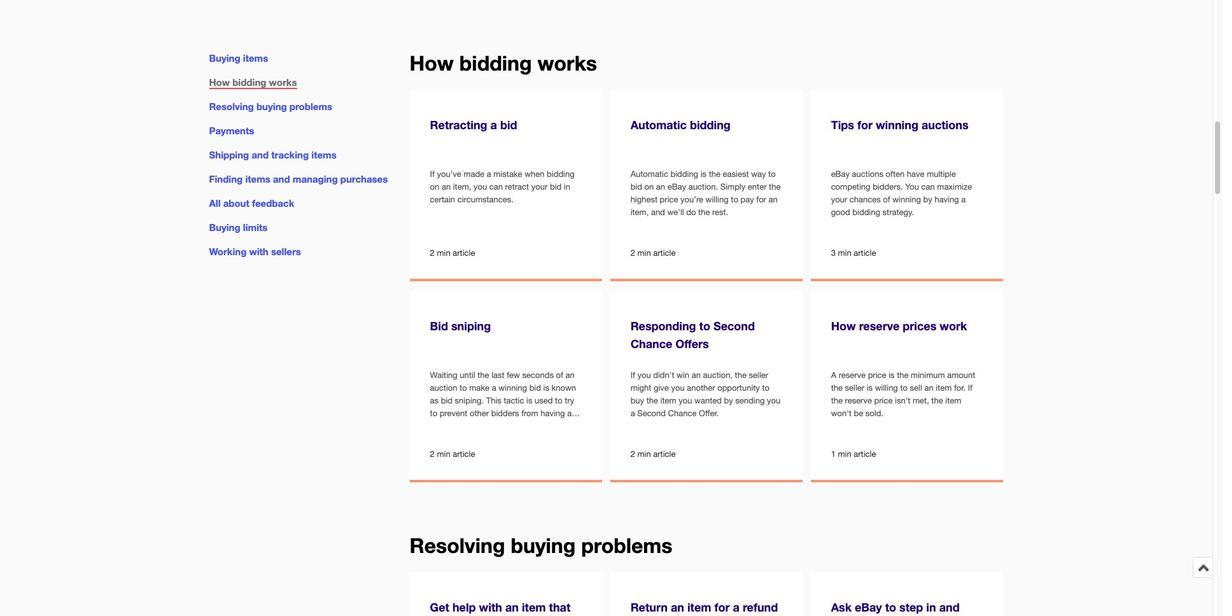 Task type: locate. For each thing, give the bounding box(es) containing it.
second up auction,
[[714, 319, 755, 333]]

reserve left prices
[[859, 319, 900, 333]]

willing
[[706, 195, 729, 205], [875, 384, 898, 393]]

an down minimum
[[925, 384, 934, 393]]

0 vertical spatial buying
[[209, 52, 240, 64]]

0 vertical spatial how
[[410, 51, 454, 75]]

1 horizontal spatial ebay
[[831, 170, 850, 179]]

might
[[631, 384, 652, 393]]

used
[[535, 396, 553, 406]]

willing up rest.
[[706, 195, 729, 205]]

1 vertical spatial resolving
[[410, 534, 505, 558]]

reserve for how
[[859, 319, 900, 333]]

items up managing
[[312, 149, 337, 161]]

how reserve prices work
[[831, 319, 967, 333]]

bid right retract
[[550, 182, 562, 192]]

if you've made a mistake when bidding on an item, you can retract your bid in certain circumstances.
[[430, 170, 575, 205]]

0 horizontal spatial how bidding works
[[209, 76, 297, 88]]

sold.
[[866, 409, 884, 419]]

2 on from the left
[[645, 182, 654, 192]]

2 vertical spatial winning
[[499, 384, 527, 393]]

buying down how bidding works link
[[257, 101, 287, 112]]

an up the known
[[566, 371, 575, 380]]

is inside automatic bidding is the easiest way to bid on an ebay auction. simply enter the highest price you're willing to pay for an item, and we'll do the rest.
[[701, 170, 707, 179]]

maximize
[[937, 182, 972, 192]]

problems
[[290, 101, 332, 112], [581, 534, 673, 558]]

an down 'you've'
[[442, 182, 451, 192]]

1 horizontal spatial on
[[645, 182, 654, 192]]

seller
[[749, 371, 769, 380], [845, 384, 865, 393]]

if left 'you've'
[[430, 170, 435, 179]]

seller up be
[[845, 384, 865, 393]]

you down win
[[671, 384, 685, 393]]

is
[[701, 170, 707, 179], [889, 371, 895, 380], [543, 384, 549, 393], [867, 384, 873, 393], [527, 396, 533, 406]]

1 horizontal spatial of
[[883, 195, 890, 205]]

items up all about feedback
[[245, 173, 270, 185]]

chance
[[430, 422, 457, 431]]

an right return
[[671, 601, 684, 615]]

1 horizontal spatial if
[[631, 371, 635, 380]]

min inside waiting until the last few seconds of an auction to make a winning bid is known as bid sniping. this tactic is used to try to prevent other bidders from having a chance to place a higher bid before the auction ends. 2 min article
[[437, 450, 451, 459]]

chance down responding
[[631, 337, 673, 351]]

0 vertical spatial item,
[[453, 182, 471, 192]]

1 vertical spatial for
[[757, 195, 767, 205]]

2 vertical spatial for
[[715, 601, 730, 615]]

an inside if you've made a mistake when bidding on an item, you can retract your bid in certain circumstances.
[[442, 182, 451, 192]]

2 horizontal spatial for
[[858, 118, 873, 132]]

a down maximize
[[962, 195, 966, 205]]

can down have
[[922, 182, 935, 192]]

0 horizontal spatial item,
[[453, 182, 471, 192]]

buying up 'working'
[[209, 222, 240, 233]]

do
[[687, 208, 696, 217]]

ask
[[831, 601, 852, 615]]

to up offers
[[699, 319, 711, 333]]

0 horizontal spatial with
[[249, 246, 269, 257]]

ends.
[[460, 435, 480, 444]]

if inside if you didn't win an auction, the seller might give you another opportunity to buy the item you wanted by sending you a second chance offer.
[[631, 371, 635, 380]]

you're
[[681, 195, 704, 205]]

for left refund
[[715, 601, 730, 615]]

on inside if you've made a mistake when bidding on an item, you can retract your bid in certain circumstances.
[[430, 182, 440, 192]]

2 down certain
[[430, 248, 435, 258]]

automatic
[[631, 118, 687, 132], [631, 170, 668, 179]]

0 vertical spatial if
[[430, 170, 435, 179]]

bid sniping
[[430, 319, 491, 333]]

in
[[564, 182, 570, 192], [927, 601, 936, 615]]

winning inside waiting until the last few seconds of an auction to make a winning bid is known as bid sniping. this tactic is used to try to prevent other bidders from having a chance to place a higher bid before the auction ends. 2 min article
[[499, 384, 527, 393]]

reserve right a
[[839, 371, 866, 380]]

to left step
[[885, 601, 896, 615]]

0 vertical spatial chance
[[631, 337, 673, 351]]

winning down 'few'
[[499, 384, 527, 393]]

payments link
[[209, 125, 254, 136]]

2 vertical spatial reserve
[[845, 396, 872, 406]]

tactic
[[504, 396, 524, 406]]

to up the "sending"
[[762, 384, 770, 393]]

is up from
[[527, 396, 533, 406]]

finding items and managing purchases link
[[209, 173, 388, 185]]

return an item for a refund
[[631, 601, 778, 615]]

1 horizontal spatial problems
[[581, 534, 673, 558]]

on up certain
[[430, 182, 440, 192]]

an left "that"
[[505, 601, 519, 615]]

to left 'sell'
[[901, 384, 908, 393]]

buying up "get help with an item that" link
[[511, 534, 576, 558]]

your inside ebay auctions often have multiple competing bidders. you can maximize your chances of winning by having a good bidding strategy.
[[831, 195, 848, 205]]

auctions up competing
[[852, 170, 884, 179]]

an right win
[[692, 371, 701, 380]]

winning for can
[[893, 195, 921, 205]]

0 vertical spatial in
[[564, 182, 570, 192]]

for
[[858, 118, 873, 132], [757, 195, 767, 205], [715, 601, 730, 615]]

of up the known
[[556, 371, 563, 380]]

an inside waiting until the last few seconds of an auction to make a winning bid is known as bid sniping. this tactic is used to try to prevent other bidders from having a chance to place a higher bid before the auction ends. 2 min article
[[566, 371, 575, 380]]

is up sold.
[[867, 384, 873, 393]]

0 vertical spatial your
[[531, 182, 548, 192]]

0 horizontal spatial resolving buying problems
[[209, 101, 332, 112]]

min down highest
[[638, 248, 651, 258]]

0 vertical spatial auctions
[[922, 118, 969, 132]]

reserve
[[859, 319, 900, 333], [839, 371, 866, 380], [845, 396, 872, 406]]

1 horizontal spatial how bidding works
[[410, 51, 597, 75]]

with inside get help with an item that
[[479, 601, 502, 615]]

0 horizontal spatial buying
[[257, 101, 287, 112]]

2 vertical spatial items
[[245, 173, 270, 185]]

if up might
[[631, 371, 635, 380]]

0 vertical spatial price
[[660, 195, 678, 205]]

1 horizontal spatial auctions
[[922, 118, 969, 132]]

in right step
[[927, 601, 936, 615]]

0 vertical spatial second
[[714, 319, 755, 333]]

1 vertical spatial winning
[[893, 195, 921, 205]]

works
[[538, 51, 597, 75], [269, 76, 297, 88]]

another
[[687, 384, 715, 393]]

0 vertical spatial for
[[858, 118, 873, 132]]

to left the pay
[[731, 195, 738, 205]]

amount
[[947, 371, 976, 380]]

buying
[[257, 101, 287, 112], [511, 534, 576, 558]]

and left we'll
[[651, 208, 665, 217]]

win
[[677, 371, 690, 380]]

1 vertical spatial auction
[[430, 435, 457, 444]]

buying for buying limits
[[209, 222, 240, 233]]

0 vertical spatial winning
[[876, 118, 919, 132]]

seller inside a reserve price is the minimum amount the seller is willing to sell an item for. if the reserve price isn't met, the item won't be sold.
[[845, 384, 865, 393]]

1 vertical spatial chance
[[668, 409, 697, 419]]

buying
[[209, 52, 240, 64], [209, 222, 240, 233]]

1 vertical spatial if
[[631, 371, 635, 380]]

0 horizontal spatial problems
[[290, 101, 332, 112]]

0 horizontal spatial in
[[564, 182, 570, 192]]

bid inside automatic bidding is the easiest way to bid on an ebay auction. simply enter the highest price you're willing to pay for an item, and we'll do the rest.
[[631, 182, 642, 192]]

ask ebay to step in and link
[[811, 573, 1004, 616]]

2 down buy
[[631, 450, 635, 459]]

prevent
[[440, 409, 468, 419]]

0 horizontal spatial for
[[715, 601, 730, 615]]

min for how reserve prices work
[[838, 450, 852, 459]]

willing inside automatic bidding is the easiest way to bid on an ebay auction. simply enter the highest price you're willing to pay for an item, and we'll do the rest.
[[706, 195, 729, 205]]

can
[[489, 182, 503, 192], [922, 182, 935, 192]]

mistake
[[494, 170, 522, 179]]

ebay up competing
[[831, 170, 850, 179]]

to right way on the top
[[769, 170, 776, 179]]

2 buying from the top
[[209, 222, 240, 233]]

0 horizontal spatial resolving
[[209, 101, 254, 112]]

the up auction.
[[709, 170, 721, 179]]

refund
[[743, 601, 778, 615]]

chance
[[631, 337, 673, 351], [668, 409, 697, 419]]

items up how bidding works link
[[243, 52, 268, 64]]

1 horizontal spatial by
[[924, 195, 933, 205]]

your inside if you've made a mistake when bidding on an item, you can retract your bid in certain circumstances.
[[531, 182, 548, 192]]

auction.
[[689, 182, 718, 192]]

1 vertical spatial automatic
[[631, 170, 668, 179]]

bid right as
[[441, 396, 453, 406]]

if for retracting a bid
[[430, 170, 435, 179]]

you up might
[[638, 371, 651, 380]]

ebay right ask
[[855, 601, 882, 615]]

1 horizontal spatial item,
[[631, 208, 649, 217]]

chance inside if you didn't win an auction, the seller might give you another opportunity to buy the item you wanted by sending you a second chance offer.
[[668, 409, 697, 419]]

min right 3
[[838, 248, 852, 258]]

0 horizontal spatial on
[[430, 182, 440, 192]]

0 horizontal spatial how
[[209, 76, 230, 88]]

buying limits
[[209, 222, 268, 233]]

bid down seconds
[[529, 384, 541, 393]]

winning for an
[[499, 384, 527, 393]]

in inside if you've made a mistake when bidding on an item, you can retract your bid in certain circumstances.
[[564, 182, 570, 192]]

resolving buying problems link
[[209, 101, 332, 112]]

and inside automatic bidding is the easiest way to bid on an ebay auction. simply enter the highest price you're willing to pay for an item, and we'll do the rest.
[[651, 208, 665, 217]]

winning up 'often'
[[876, 118, 919, 132]]

winning inside ebay auctions often have multiple competing bidders. you can maximize your chances of winning by having a good bidding strategy.
[[893, 195, 921, 205]]

0 vertical spatial by
[[924, 195, 933, 205]]

responding
[[631, 319, 696, 333]]

offer.
[[699, 409, 719, 419]]

1 vertical spatial items
[[312, 149, 337, 161]]

2 horizontal spatial if
[[968, 384, 973, 393]]

finding
[[209, 173, 243, 185]]

0 vertical spatial having
[[935, 195, 959, 205]]

to inside a reserve price is the minimum amount the seller is willing to sell an item for. if the reserve price isn't met, the item won't be sold.
[[901, 384, 908, 393]]

0 horizontal spatial can
[[489, 182, 503, 192]]

1 vertical spatial by
[[724, 396, 733, 406]]

your
[[531, 182, 548, 192], [831, 195, 848, 205]]

all about feedback
[[209, 198, 294, 209]]

1 horizontal spatial in
[[927, 601, 936, 615]]

1 vertical spatial buying
[[209, 222, 240, 233]]

the
[[709, 170, 721, 179], [769, 182, 781, 192], [698, 208, 710, 217], [478, 371, 489, 380], [735, 371, 747, 380], [897, 371, 909, 380], [831, 384, 843, 393], [647, 396, 658, 406], [831, 396, 843, 406], [932, 396, 943, 406], [563, 422, 575, 431]]

article for how reserve prices work
[[854, 450, 876, 459]]

automatic for automatic bidding is the easiest way to bid on an ebay auction. simply enter the highest price you're willing to pay for an item, and we'll do the rest.
[[631, 170, 668, 179]]

second
[[714, 319, 755, 333], [637, 409, 666, 419]]

sellers
[[271, 246, 301, 257]]

ebay inside automatic bidding is the easiest way to bid on an ebay auction. simply enter the highest price you're willing to pay for an item, and we'll do the rest.
[[668, 182, 686, 192]]

resolving up help
[[410, 534, 505, 558]]

is left minimum
[[889, 371, 895, 380]]

article for automatic bidding
[[653, 248, 676, 258]]

1 horizontal spatial second
[[714, 319, 755, 333]]

shipping and tracking items
[[209, 149, 337, 161]]

item, down highest
[[631, 208, 649, 217]]

auctions inside ebay auctions often have multiple competing bidders. you can maximize your chances of winning by having a good bidding strategy.
[[852, 170, 884, 179]]

made
[[464, 170, 485, 179]]

2 auction from the top
[[430, 435, 457, 444]]

article for retracting a bid
[[453, 248, 475, 258]]

auction down waiting on the left of page
[[430, 384, 457, 393]]

2 down chance on the left
[[430, 450, 435, 459]]

bidding inside automatic bidding is the easiest way to bid on an ebay auction. simply enter the highest price you're willing to pay for an item, and we'll do the rest.
[[671, 170, 698, 179]]

return an item for a refund link
[[610, 573, 803, 616]]

1 on from the left
[[430, 182, 440, 192]]

1 horizontal spatial can
[[922, 182, 935, 192]]

the down a
[[831, 384, 843, 393]]

having up before
[[541, 409, 565, 419]]

on up highest
[[645, 182, 654, 192]]

by inside if you didn't win an auction, the seller might give you another opportunity to buy the item you wanted by sending you a second chance offer.
[[724, 396, 733, 406]]

buying up how bidding works link
[[209, 52, 240, 64]]

make
[[469, 384, 490, 393]]

by
[[924, 195, 933, 205], [724, 396, 733, 406]]

bidding inside ebay auctions often have multiple competing bidders. you can maximize your chances of winning by having a good bidding strategy.
[[853, 208, 881, 217]]

to inside responding to second chance offers
[[699, 319, 711, 333]]

if right "for."
[[968, 384, 973, 393]]

price inside automatic bidding is the easiest way to bid on an ebay auction. simply enter the highest price you're willing to pay for an item, and we'll do the rest.
[[660, 195, 678, 205]]

0 vertical spatial ebay
[[831, 170, 850, 179]]

2 min article down we'll
[[631, 248, 676, 258]]

2 min article down certain
[[430, 248, 475, 258]]

min down certain
[[437, 248, 451, 258]]

1 horizontal spatial having
[[935, 195, 959, 205]]

a right retracting
[[491, 118, 497, 132]]

ebay auctions often have multiple competing bidders. you can maximize your chances of winning by having a good bidding strategy.
[[831, 170, 972, 217]]

resolving up payments link
[[209, 101, 254, 112]]

tracking
[[271, 149, 309, 161]]

0 vertical spatial of
[[883, 195, 890, 205]]

0 vertical spatial problems
[[290, 101, 332, 112]]

an inside a reserve price is the minimum amount the seller is willing to sell an item for. if the reserve price isn't met, the item won't be sold.
[[925, 384, 934, 393]]

3
[[831, 248, 836, 258]]

1 vertical spatial ebay
[[668, 182, 686, 192]]

for right the tips
[[858, 118, 873, 132]]

1 vertical spatial reserve
[[839, 371, 866, 380]]

2 horizontal spatial how
[[831, 319, 856, 333]]

as
[[430, 396, 439, 406]]

0 vertical spatial willing
[[706, 195, 729, 205]]

the left minimum
[[897, 371, 909, 380]]

try
[[565, 396, 574, 406]]

2 min article down buy
[[631, 450, 676, 459]]

0 vertical spatial resolving
[[209, 101, 254, 112]]

in right retract
[[564, 182, 570, 192]]

by down opportunity
[[724, 396, 733, 406]]

bid
[[500, 118, 517, 132], [550, 182, 562, 192], [631, 182, 642, 192], [529, 384, 541, 393], [441, 396, 453, 406], [524, 422, 535, 431]]

item down give
[[661, 396, 677, 406]]

responding to second chance offers
[[631, 319, 755, 351]]

be
[[854, 409, 863, 419]]

an right the pay
[[769, 195, 778, 205]]

1 horizontal spatial willing
[[875, 384, 898, 393]]

auction
[[430, 384, 457, 393], [430, 435, 457, 444]]

auction down chance on the left
[[430, 435, 457, 444]]

0 vertical spatial seller
[[749, 371, 769, 380]]

1 vertical spatial buying
[[511, 534, 576, 558]]

0 vertical spatial reserve
[[859, 319, 900, 333]]

2 can from the left
[[922, 182, 935, 192]]

the up make
[[478, 371, 489, 380]]

1 vertical spatial seller
[[845, 384, 865, 393]]

article
[[453, 248, 475, 258], [653, 248, 676, 258], [854, 248, 876, 258], [453, 450, 475, 459], [653, 450, 676, 459], [854, 450, 876, 459]]

1 vertical spatial with
[[479, 601, 502, 615]]

an inside get help with an item that
[[505, 601, 519, 615]]

item down "for."
[[946, 396, 962, 406]]

1 vertical spatial problems
[[581, 534, 673, 558]]

0 vertical spatial with
[[249, 246, 269, 257]]

of
[[883, 195, 890, 205], [556, 371, 563, 380]]

1 vertical spatial in
[[927, 601, 936, 615]]

1 horizontal spatial with
[[479, 601, 502, 615]]

resolving buying problems down how bidding works link
[[209, 101, 332, 112]]

your down when in the top left of the page
[[531, 182, 548, 192]]

min down buy
[[638, 450, 651, 459]]

2 vertical spatial if
[[968, 384, 973, 393]]

1 vertical spatial having
[[541, 409, 565, 419]]

if for responding to second chance offers
[[631, 371, 635, 380]]

min
[[437, 248, 451, 258], [638, 248, 651, 258], [838, 248, 852, 258], [437, 450, 451, 459], [638, 450, 651, 459], [838, 450, 852, 459]]

1 vertical spatial second
[[637, 409, 666, 419]]

if inside if you've made a mistake when bidding on an item, you can retract your bid in certain circumstances.
[[430, 170, 435, 179]]

0 horizontal spatial having
[[541, 409, 565, 419]]

1 horizontal spatial for
[[757, 195, 767, 205]]

working with sellers
[[209, 246, 301, 257]]

3 min article
[[831, 248, 876, 258]]

0 horizontal spatial works
[[269, 76, 297, 88]]

having down maximize
[[935, 195, 959, 205]]

2 automatic from the top
[[631, 170, 668, 179]]

1 vertical spatial how bidding works
[[209, 76, 297, 88]]

an inside if you didn't win an auction, the seller might give you another opportunity to buy the item you wanted by sending you a second chance offer.
[[692, 371, 701, 380]]

0 vertical spatial items
[[243, 52, 268, 64]]

1 vertical spatial resolving buying problems
[[410, 534, 673, 558]]

work
[[940, 319, 967, 333]]

1 vertical spatial auctions
[[852, 170, 884, 179]]

item right return
[[688, 601, 712, 615]]

article for tips for winning auctions
[[854, 248, 876, 258]]

1 buying from the top
[[209, 52, 240, 64]]

1 can from the left
[[489, 182, 503, 192]]

seller up opportunity
[[749, 371, 769, 380]]

you up circumstances. at left
[[474, 182, 487, 192]]

1 automatic from the top
[[631, 118, 687, 132]]

0 horizontal spatial second
[[637, 409, 666, 419]]

automatic inside automatic bidding is the easiest way to bid on an ebay auction. simply enter the highest price you're willing to pay for an item, and we'll do the rest.
[[631, 170, 668, 179]]

and
[[252, 149, 269, 161], [273, 173, 290, 185], [651, 208, 665, 217], [940, 601, 960, 615]]

item inside if you didn't win an auction, the seller might give you another opportunity to buy the item you wanted by sending you a second chance offer.
[[661, 396, 677, 406]]

pay
[[741, 195, 754, 205]]

the right buy
[[647, 396, 658, 406]]

bid up highest
[[631, 182, 642, 192]]

0 horizontal spatial seller
[[749, 371, 769, 380]]

chance left offer.
[[668, 409, 697, 419]]

min down chance on the left
[[437, 450, 451, 459]]

how bidding works
[[410, 51, 597, 75], [209, 76, 297, 88]]

ebay
[[831, 170, 850, 179], [668, 182, 686, 192], [855, 601, 882, 615]]

2 vertical spatial ebay
[[855, 601, 882, 615]]

1 vertical spatial of
[[556, 371, 563, 380]]

winning up 'strategy.'
[[893, 195, 921, 205]]

rest.
[[712, 208, 729, 217]]

0 horizontal spatial by
[[724, 396, 733, 406]]

a inside if you didn't win an auction, the seller might give you another opportunity to buy the item you wanted by sending you a second chance offer.
[[631, 409, 635, 419]]

a inside ebay auctions often have multiple competing bidders. you can maximize your chances of winning by having a good bidding strategy.
[[962, 195, 966, 205]]

2 min article
[[430, 248, 475, 258], [631, 248, 676, 258], [631, 450, 676, 459]]

2 horizontal spatial ebay
[[855, 601, 882, 615]]

by down have
[[924, 195, 933, 205]]

all about feedback link
[[209, 198, 294, 209]]

1 horizontal spatial your
[[831, 195, 848, 205]]

0 horizontal spatial ebay
[[668, 182, 686, 192]]



Task type: vqa. For each thing, say whether or not it's contained in the screenshot.


Task type: describe. For each thing, give the bounding box(es) containing it.
ebay inside ebay auctions often have multiple competing bidders. you can maximize your chances of winning by having a good bidding strategy.
[[831, 170, 850, 179]]

and left tracking
[[252, 149, 269, 161]]

you inside if you've made a mistake when bidding on an item, you can retract your bid in certain circumstances.
[[474, 182, 487, 192]]

min for responding to second chance offers
[[638, 450, 651, 459]]

all
[[209, 198, 221, 209]]

way
[[751, 170, 766, 179]]

a right place
[[491, 422, 496, 431]]

min for automatic bidding
[[638, 248, 651, 258]]

item inside get help with an item that
[[522, 601, 546, 615]]

to left try
[[555, 396, 563, 406]]

about
[[223, 198, 249, 209]]

multiple
[[927, 170, 956, 179]]

buying items
[[209, 52, 268, 64]]

buying items link
[[209, 52, 268, 64]]

1 auction from the top
[[430, 384, 457, 393]]

item left "for."
[[936, 384, 952, 393]]

2 vertical spatial price
[[875, 396, 893, 406]]

2 min article for bid
[[430, 248, 475, 258]]

won't
[[831, 409, 852, 419]]

retract
[[505, 182, 529, 192]]

items for finding items and managing purchases
[[245, 173, 270, 185]]

before
[[537, 422, 561, 431]]

last
[[492, 371, 505, 380]]

in inside 'ask ebay to step in and'
[[927, 601, 936, 615]]

for inside automatic bidding is the easiest way to bid on an ebay auction. simply enter the highest price you're willing to pay for an item, and we'll do the rest.
[[757, 195, 767, 205]]

2 for automatic bidding
[[631, 248, 635, 258]]

minimum
[[911, 371, 945, 380]]

2 for retracting a bid
[[430, 248, 435, 258]]

didn't
[[653, 371, 675, 380]]

enter
[[748, 182, 767, 192]]

how bidding works link
[[209, 76, 297, 89]]

bid down from
[[524, 422, 535, 431]]

until
[[460, 371, 475, 380]]

item, inside automatic bidding is the easiest way to bid on an ebay auction. simply enter the highest price you're willing to pay for an item, and we'll do the rest.
[[631, 208, 649, 217]]

higher
[[498, 422, 521, 431]]

items for buying items
[[243, 52, 268, 64]]

isn't
[[895, 396, 911, 406]]

item, inside if you've made a mistake when bidding on an item, you can retract your bid in certain circumstances.
[[453, 182, 471, 192]]

highest
[[631, 195, 658, 205]]

purchases
[[340, 173, 388, 185]]

other
[[470, 409, 489, 419]]

willing inside a reserve price is the minimum amount the seller is willing to sell an item for. if the reserve price isn't met, the item won't be sold.
[[875, 384, 898, 393]]

2 inside waiting until the last few seconds of an auction to make a winning bid is known as bid sniping. this tactic is used to try to prevent other bidders from having a chance to place a higher bid before the auction ends. 2 min article
[[430, 450, 435, 459]]

strategy.
[[883, 208, 914, 217]]

to inside 'ask ebay to step in and'
[[885, 601, 896, 615]]

waiting until the last few seconds of an auction to make a winning bid is known as bid sniping. this tactic is used to try to prevent other bidders from having a chance to place a higher bid before the auction ends. 2 min article
[[430, 371, 576, 459]]

0 vertical spatial resolving buying problems
[[209, 101, 332, 112]]

we'll
[[668, 208, 684, 217]]

of inside ebay auctions often have multiple competing bidders. you can maximize your chances of winning by having a good bidding strategy.
[[883, 195, 890, 205]]

opportunity
[[718, 384, 760, 393]]

a
[[831, 371, 837, 380]]

an up highest
[[656, 182, 665, 192]]

a left refund
[[733, 601, 740, 615]]

is up used
[[543, 384, 549, 393]]

by inside ebay auctions often have multiple competing bidders. you can maximize your chances of winning by having a good bidding strategy.
[[924, 195, 933, 205]]

1 horizontal spatial how
[[410, 51, 454, 75]]

met,
[[913, 396, 929, 406]]

2 min article for second
[[631, 450, 676, 459]]

1 vertical spatial works
[[269, 76, 297, 88]]

tips for winning auctions
[[831, 118, 969, 132]]

that
[[549, 601, 571, 615]]

if inside a reserve price is the minimum amount the seller is willing to sell an item for. if the reserve price isn't met, the item won't be sold.
[[968, 384, 973, 393]]

1 horizontal spatial resolving
[[410, 534, 505, 558]]

get help with an item that
[[430, 601, 571, 616]]

bid inside if you've made a mistake when bidding on an item, you can retract your bid in certain circumstances.
[[550, 182, 562, 192]]

shipping
[[209, 149, 249, 161]]

if you didn't win an auction, the seller might give you another opportunity to buy the item you wanted by sending you a second chance offer.
[[631, 371, 781, 419]]

having inside waiting until the last few seconds of an auction to make a winning bid is known as bid sniping. this tactic is used to try to prevent other bidders from having a chance to place a higher bid before the auction ends. 2 min article
[[541, 409, 565, 419]]

give
[[654, 384, 669, 393]]

1 vertical spatial how
[[209, 76, 230, 88]]

sniping.
[[455, 396, 484, 406]]

managing
[[293, 173, 338, 185]]

prices
[[903, 319, 937, 333]]

second inside responding to second chance offers
[[714, 319, 755, 333]]

when
[[525, 170, 545, 179]]

wanted
[[695, 396, 722, 406]]

competing
[[831, 182, 871, 192]]

to down "until" on the left of the page
[[460, 384, 467, 393]]

bid up mistake
[[500, 118, 517, 132]]

sending
[[736, 396, 765, 406]]

retracting
[[430, 118, 487, 132]]

good
[[831, 208, 850, 217]]

bidding inside if you've made a mistake when bidding on an item, you can retract your bid in certain circumstances.
[[547, 170, 575, 179]]

min for tips for winning auctions
[[838, 248, 852, 258]]

place
[[469, 422, 489, 431]]

ask ebay to step in and
[[831, 601, 960, 616]]

the right do
[[698, 208, 710, 217]]

finding items and managing purchases
[[209, 173, 388, 185]]

the right the enter on the top of the page
[[769, 182, 781, 192]]

the right the met,
[[932, 396, 943, 406]]

automatic for automatic bidding
[[631, 118, 687, 132]]

sell
[[910, 384, 922, 393]]

having inside ebay auctions often have multiple competing bidders. you can maximize your chances of winning by having a good bidding strategy.
[[935, 195, 959, 205]]

payments
[[209, 125, 254, 136]]

the right before
[[563, 422, 575, 431]]

min for retracting a bid
[[437, 248, 451, 258]]

2 for responding to second chance offers
[[631, 450, 635, 459]]

chance inside responding to second chance offers
[[631, 337, 673, 351]]

automatic bidding
[[631, 118, 731, 132]]

for inside return an item for a refund link
[[715, 601, 730, 615]]

seller inside if you didn't win an auction, the seller might give you another opportunity to buy the item you wanted by sending you a second chance offer.
[[749, 371, 769, 380]]

can inside if you've made a mistake when bidding on an item, you can retract your bid in certain circumstances.
[[489, 182, 503, 192]]

you down another
[[679, 396, 692, 406]]

the up won't
[[831, 396, 843, 406]]

waiting
[[430, 371, 458, 380]]

a up this
[[492, 384, 496, 393]]

help
[[453, 601, 476, 615]]

bidders. you
[[873, 182, 919, 192]]

can inside ebay auctions often have multiple competing bidders. you can maximize your chances of winning by having a good bidding strategy.
[[922, 182, 935, 192]]

a inside if you've made a mistake when bidding on an item, you can retract your bid in certain circumstances.
[[487, 170, 491, 179]]

shipping and tracking items link
[[209, 149, 337, 161]]

on inside automatic bidding is the easiest way to bid on an ebay auction. simply enter the highest price you're willing to pay for an item, and we'll do the rest.
[[645, 182, 654, 192]]

and up feedback
[[273, 173, 290, 185]]

limits
[[243, 222, 268, 233]]

1 vertical spatial price
[[868, 371, 887, 380]]

offers
[[676, 337, 709, 351]]

to inside if you didn't win an auction, the seller might give you another opportunity to buy the item you wanted by sending you a second chance offer.
[[762, 384, 770, 393]]

tips
[[831, 118, 854, 132]]

the up opportunity
[[735, 371, 747, 380]]

you've
[[437, 170, 461, 179]]

of inside waiting until the last few seconds of an auction to make a winning bid is known as bid sniping. this tactic is used to try to prevent other bidders from having a chance to place a higher bid before the auction ends. 2 min article
[[556, 371, 563, 380]]

1 horizontal spatial works
[[538, 51, 597, 75]]

reserve for a
[[839, 371, 866, 380]]

simply
[[721, 182, 746, 192]]

automatic bidding is the easiest way to bid on an ebay auction. simply enter the highest price you're willing to pay for an item, and we'll do the rest.
[[631, 170, 781, 217]]

this
[[486, 396, 502, 406]]

working
[[209, 246, 247, 257]]

have
[[907, 170, 925, 179]]

chances
[[850, 195, 881, 205]]

to up ends.
[[459, 422, 467, 431]]

buying limits link
[[209, 222, 268, 233]]

1 horizontal spatial resolving buying problems
[[410, 534, 673, 558]]

certain
[[430, 195, 455, 205]]

return
[[631, 601, 668, 615]]

bid
[[430, 319, 448, 333]]

a down try
[[567, 409, 572, 419]]

buying for buying items
[[209, 52, 240, 64]]

buy
[[631, 396, 644, 406]]

article for responding to second chance offers
[[653, 450, 676, 459]]

easiest
[[723, 170, 749, 179]]

to down as
[[430, 409, 438, 419]]

get help with an item that link
[[410, 573, 602, 616]]

often
[[886, 170, 905, 179]]

get
[[430, 601, 449, 615]]

sniping
[[451, 319, 491, 333]]

retracting a bid
[[430, 118, 517, 132]]

step
[[900, 601, 923, 615]]

second inside if you didn't win an auction, the seller might give you another opportunity to buy the item you wanted by sending you a second chance offer.
[[637, 409, 666, 419]]

working with sellers link
[[209, 246, 301, 257]]

for.
[[954, 384, 966, 393]]

0 vertical spatial how bidding works
[[410, 51, 597, 75]]

ebay inside 'ask ebay to step in and'
[[855, 601, 882, 615]]

article inside waiting until the last few seconds of an auction to make a winning bid is known as bid sniping. this tactic is used to try to prevent other bidders from having a chance to place a higher bid before the auction ends. 2 min article
[[453, 450, 475, 459]]

feedback
[[252, 198, 294, 209]]

a reserve price is the minimum amount the seller is willing to sell an item for. if the reserve price isn't met, the item won't be sold.
[[831, 371, 976, 419]]

and inside 'ask ebay to step in and'
[[940, 601, 960, 615]]

you right the "sending"
[[767, 396, 781, 406]]



